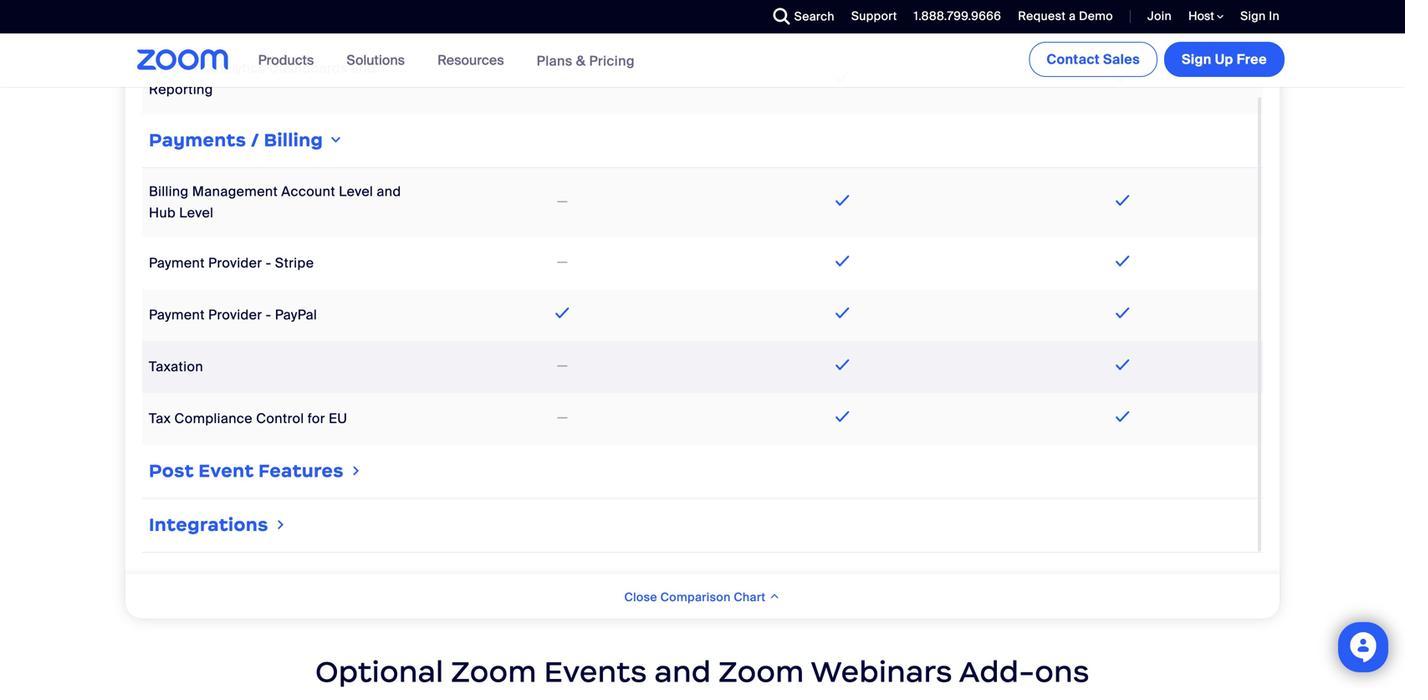 Task type: describe. For each thing, give the bounding box(es) containing it.
resources button
[[438, 33, 512, 87]]

search button
[[761, 0, 839, 33]]

integrations cell
[[142, 506, 1263, 545]]

provider for paypal
[[208, 306, 262, 324]]

products
[[258, 51, 314, 69]]

payment for payment provider - paypal
[[149, 306, 205, 324]]

not included image for and
[[554, 192, 571, 212]]

join link left host
[[1135, 0, 1176, 33]]

chart
[[734, 590, 766, 605]]

management
[[192, 183, 278, 200]]

- for stripe
[[266, 254, 272, 272]]

payment provider - paypal
[[149, 306, 317, 324]]

&
[[576, 52, 586, 70]]

plans
[[537, 52, 573, 70]]

integrations
[[149, 514, 268, 536]]

right image for payments / billing
[[327, 133, 344, 147]]

eu
[[329, 410, 348, 427]]

payments / billing
[[149, 129, 323, 151]]

billing inside cell
[[264, 129, 323, 151]]

post
[[149, 460, 194, 482]]

payment provider - stripe
[[149, 254, 314, 272]]

sign for sign in
[[1241, 8, 1266, 24]]

billing management account level and hub level
[[149, 183, 401, 222]]

products button
[[258, 33, 322, 87]]

analytics
[[207, 59, 266, 77]]

demo
[[1079, 8, 1113, 24]]

provider for stripe
[[208, 254, 262, 272]]

event
[[199, 460, 254, 482]]

tax
[[149, 410, 171, 427]]

join
[[1148, 8, 1172, 24]]

up
[[1215, 51, 1234, 68]]

pricing
[[589, 52, 635, 70]]

and inside detailed analytics dashboards and reporting
[[351, 59, 376, 77]]

for
[[308, 410, 325, 427]]

contact
[[1047, 51, 1100, 68]]

2 not included image from the top
[[554, 252, 571, 272]]

payments
[[149, 129, 246, 151]]

host button
[[1189, 8, 1224, 24]]

post event features cell
[[142, 452, 1263, 492]]

request
[[1018, 8, 1066, 24]]

payments / billing cell
[[142, 121, 1263, 161]]

tax compliance control for eu
[[149, 410, 348, 427]]

host
[[1189, 8, 1217, 24]]

compliance
[[174, 410, 253, 427]]

detailed
[[149, 59, 203, 77]]

taxation
[[149, 358, 203, 375]]

account
[[281, 183, 335, 200]]

hub
[[149, 204, 176, 222]]

detailed analytics dashboards and reporting
[[149, 59, 376, 98]]

contact sales
[[1047, 51, 1140, 68]]

contact sales link
[[1029, 42, 1158, 77]]

a
[[1069, 8, 1076, 24]]

zoom logo image
[[137, 49, 229, 70]]

right image
[[350, 463, 363, 479]]



Task type: vqa. For each thing, say whether or not it's contained in the screenshot.
Zoom Logo
yes



Task type: locate. For each thing, give the bounding box(es) containing it.
0 vertical spatial level
[[339, 183, 373, 200]]

post event features
[[149, 460, 344, 482]]

0 horizontal spatial billing
[[149, 183, 189, 200]]

1 vertical spatial not included image
[[554, 252, 571, 272]]

provider
[[208, 254, 262, 272], [208, 306, 262, 324]]

join link up 'meetings' navigation
[[1148, 8, 1172, 24]]

1 vertical spatial provider
[[208, 306, 262, 324]]

join link
[[1135, 0, 1176, 33], [1148, 8, 1172, 24]]

banner
[[117, 33, 1288, 88]]

billing inside billing management account level and hub level
[[149, 183, 189, 200]]

cell
[[142, 0, 422, 38], [422, 0, 703, 45], [422, 62, 703, 97]]

not included image
[[554, 356, 571, 376]]

0 horizontal spatial and
[[351, 59, 376, 77]]

close
[[625, 590, 658, 605]]

sign left in
[[1241, 8, 1266, 24]]

sales
[[1103, 51, 1140, 68]]

right image inside integrations cell
[[274, 517, 288, 533]]

right image up account
[[327, 133, 344, 147]]

- left stripe on the top left
[[266, 254, 272, 272]]

control
[[256, 410, 304, 427]]

- left paypal on the left of page
[[266, 306, 272, 324]]

0 horizontal spatial sign
[[1182, 51, 1212, 68]]

solutions button
[[347, 33, 413, 87]]

0 vertical spatial sign
[[1241, 8, 1266, 24]]

plans & pricing
[[537, 52, 635, 70]]

1 vertical spatial right image
[[274, 517, 288, 533]]

resources
[[438, 51, 504, 69]]

2 provider from the top
[[208, 306, 262, 324]]

not included image for eu
[[554, 408, 571, 428]]

included image
[[832, 0, 854, 18], [832, 67, 854, 87], [1112, 67, 1134, 87], [1112, 251, 1134, 271], [552, 303, 574, 323], [1112, 303, 1134, 323]]

level right account
[[339, 183, 373, 200]]

1 payment from the top
[[149, 254, 205, 272]]

- for paypal
[[266, 306, 272, 324]]

provider up payment provider - paypal
[[208, 254, 262, 272]]

not included image
[[554, 192, 571, 212], [554, 252, 571, 272], [554, 408, 571, 428]]

reporting
[[149, 81, 213, 98]]

1.888.799.9666 button
[[902, 0, 1006, 33], [914, 8, 1002, 24]]

paypal
[[275, 306, 317, 324]]

billing up the hub
[[149, 183, 189, 200]]

2 vertical spatial not included image
[[554, 408, 571, 428]]

0 vertical spatial right image
[[327, 133, 344, 147]]

solutions
[[347, 51, 405, 69]]

0 vertical spatial payment
[[149, 254, 205, 272]]

sign up free
[[1182, 51, 1267, 68]]

billing
[[264, 129, 323, 151], [149, 183, 189, 200]]

product information navigation
[[246, 33, 647, 88]]

sign in link
[[1228, 0, 1288, 33], [1241, 8, 1280, 24]]

0 vertical spatial -
[[266, 254, 272, 272]]

1 vertical spatial -
[[266, 306, 272, 324]]

1 provider from the top
[[208, 254, 262, 272]]

1 not included image from the top
[[554, 192, 571, 212]]

payment
[[149, 254, 205, 272], [149, 306, 205, 324]]

billing right /
[[264, 129, 323, 151]]

1 horizontal spatial and
[[377, 183, 401, 200]]

1 horizontal spatial level
[[339, 183, 373, 200]]

payment down the hub
[[149, 254, 205, 272]]

-
[[266, 254, 272, 272], [266, 306, 272, 324]]

stripe
[[275, 254, 314, 272]]

2 payment from the top
[[149, 306, 205, 324]]

1 - from the top
[[266, 254, 272, 272]]

level
[[339, 183, 373, 200], [179, 204, 214, 222]]

support link
[[839, 0, 902, 33], [852, 8, 897, 24]]

included image
[[1112, 0, 1134, 18], [832, 190, 854, 210], [1112, 190, 1134, 210], [832, 251, 854, 271], [832, 303, 854, 323], [832, 355, 854, 375], [1112, 355, 1134, 375], [832, 407, 854, 427], [1112, 407, 1134, 427]]

1 vertical spatial level
[[179, 204, 214, 222]]

payment up taxation
[[149, 306, 205, 324]]

0 horizontal spatial level
[[179, 204, 214, 222]]

banner containing contact sales
[[117, 33, 1288, 88]]

sign left up
[[1182, 51, 1212, 68]]

right image for integrations
[[274, 517, 288, 533]]

1 horizontal spatial billing
[[264, 129, 323, 151]]

sign in
[[1241, 8, 1280, 24]]

level right the hub
[[179, 204, 214, 222]]

and right account
[[377, 183, 401, 200]]

1 vertical spatial sign
[[1182, 51, 1212, 68]]

payment for payment provider - stripe
[[149, 254, 205, 272]]

free
[[1237, 51, 1267, 68]]

/
[[251, 129, 259, 151]]

1 vertical spatial and
[[377, 183, 401, 200]]

0 vertical spatial not included image
[[554, 192, 571, 212]]

sign up free button
[[1165, 42, 1285, 77]]

sign inside button
[[1182, 51, 1212, 68]]

right image inside payments / billing cell
[[327, 133, 344, 147]]

support
[[852, 8, 897, 24]]

3 not included image from the top
[[554, 408, 571, 428]]

0 vertical spatial provider
[[208, 254, 262, 272]]

2 - from the top
[[266, 306, 272, 324]]

close comparison chart
[[625, 590, 769, 605]]

in
[[1269, 8, 1280, 24]]

meetings navigation
[[1026, 33, 1288, 80]]

0 vertical spatial billing
[[264, 129, 323, 151]]

0 horizontal spatial right image
[[274, 517, 288, 533]]

search
[[794, 9, 835, 24]]

plans & pricing link
[[537, 52, 635, 70], [537, 52, 635, 70]]

right image down features
[[274, 517, 288, 533]]

1 horizontal spatial sign
[[1241, 8, 1266, 24]]

comparison
[[661, 590, 731, 605]]

and
[[351, 59, 376, 77], [377, 183, 401, 200]]

and right dashboards
[[351, 59, 376, 77]]

1.888.799.9666
[[914, 8, 1002, 24]]

0 vertical spatial and
[[351, 59, 376, 77]]

sign
[[1241, 8, 1266, 24], [1182, 51, 1212, 68]]

features
[[259, 460, 344, 482]]

1 horizontal spatial right image
[[327, 133, 344, 147]]

provider down the payment provider - stripe
[[208, 306, 262, 324]]

dashboards
[[269, 59, 348, 77]]

1 vertical spatial payment
[[149, 306, 205, 324]]

request a demo
[[1018, 8, 1113, 24]]

and inside billing management account level and hub level
[[377, 183, 401, 200]]

1 vertical spatial billing
[[149, 183, 189, 200]]

right image
[[327, 133, 344, 147], [274, 517, 288, 533]]

request a demo link
[[1006, 0, 1118, 33], [1018, 8, 1113, 24]]

sign for sign up free
[[1182, 51, 1212, 68]]



